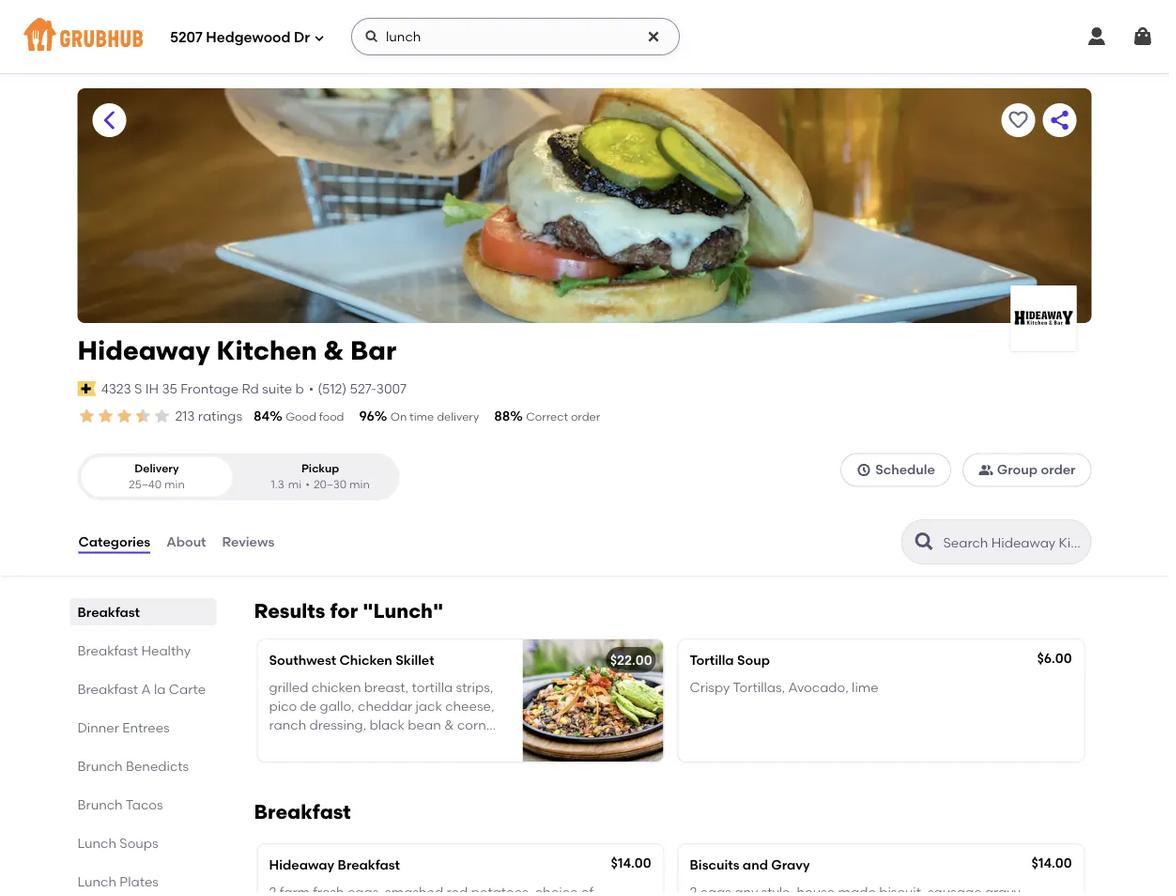 Task type: vqa. For each thing, say whether or not it's contained in the screenshot.
3007
yes



Task type: locate. For each thing, give the bounding box(es) containing it.
group order button
[[962, 453, 1092, 487]]

1 horizontal spatial &
[[444, 717, 454, 733]]

brunch benedicts tab
[[77, 756, 209, 776]]

1 lunch from the top
[[77, 835, 116, 851]]

&
[[324, 335, 344, 366], [444, 717, 454, 733]]

1 horizontal spatial order
[[1041, 462, 1076, 478]]

chicken
[[339, 652, 392, 668]]

soup
[[737, 652, 770, 668]]

lunch left soups
[[77, 835, 116, 851]]

southwest chicken skillet image
[[523, 640, 663, 762]]

$14.00 for biscuits and gravy
[[1032, 855, 1072, 871]]

brunch benedicts
[[77, 758, 189, 774]]

0 horizontal spatial min
[[164, 478, 185, 491]]

1 vertical spatial hideaway
[[269, 857, 334, 873]]

breakfast for breakfast healthy
[[77, 642, 138, 658]]

1 $14.00 from the left
[[611, 855, 651, 871]]

1 vertical spatial brunch
[[77, 796, 123, 812]]

5207 hedgewood dr
[[170, 29, 310, 46]]

1 vertical spatial &
[[444, 717, 454, 733]]

order right correct
[[571, 410, 600, 424]]

group order
[[997, 462, 1076, 478]]

0 vertical spatial lunch
[[77, 835, 116, 851]]

option group
[[77, 453, 400, 501]]

brunch inside tab
[[77, 758, 123, 774]]

$14.00
[[611, 855, 651, 871], [1032, 855, 1072, 871]]

pickup 1.3 mi • 20–30 min
[[271, 461, 370, 491]]

1 horizontal spatial hideaway
[[269, 857, 334, 873]]

• inside pickup 1.3 mi • 20–30 min
[[305, 478, 310, 491]]

lunch plates tab
[[77, 872, 209, 891]]

hideaway for hideaway breakfast
[[269, 857, 334, 873]]

2 min from the left
[[349, 478, 370, 491]]

lunch inside 'lunch soups' tab
[[77, 835, 116, 851]]

lunch soups
[[77, 835, 158, 851]]

biscuits
[[690, 857, 740, 873]]

de
[[300, 698, 317, 714]]

2 brunch from the top
[[77, 796, 123, 812]]

(512) 527-3007 button
[[318, 379, 407, 398]]

rice,
[[308, 736, 336, 752]]

grilled
[[269, 679, 308, 695]]

213 ratings
[[175, 408, 242, 424]]

save this restaurant button
[[1002, 103, 1035, 137]]

& up (512)
[[324, 335, 344, 366]]

gravy
[[771, 857, 810, 873]]

healthy
[[141, 642, 191, 658]]

main navigation navigation
[[0, 0, 1169, 73]]

2 $14.00 from the left
[[1032, 855, 1072, 871]]

$22.00
[[610, 652, 652, 668]]

breast,
[[364, 679, 409, 695]]

group
[[997, 462, 1038, 478]]

1 brunch from the top
[[77, 758, 123, 774]]

correct
[[526, 410, 568, 424]]

5207
[[170, 29, 203, 46]]

brunch tacos
[[77, 796, 163, 812]]

& left corn
[[444, 717, 454, 733]]

order for correct order
[[571, 410, 600, 424]]

breakfast healthy tab
[[77, 641, 209, 660]]

black
[[370, 717, 405, 733]]

brunch down dinner
[[77, 758, 123, 774]]

tortilla soup
[[690, 652, 770, 668]]

and
[[743, 857, 768, 873]]

caret left icon image
[[98, 109, 121, 131]]

& inside "grilled chicken breast, tortilla strips, pico de gallo,  cheddar jack cheese, ranch dressing,  black bean & corn salsa, rice, avocado"
[[444, 717, 454, 733]]

food
[[319, 410, 344, 424]]

order right group
[[1041, 462, 1076, 478]]

1 horizontal spatial svg image
[[857, 462, 872, 477]]

cheddar
[[358, 698, 412, 714]]

4323 s ih 35 frontage rd suite b
[[101, 381, 304, 396]]

0 horizontal spatial hideaway
[[77, 335, 210, 366]]

0 vertical spatial hideaway
[[77, 335, 210, 366]]

brunch for brunch tacos
[[77, 796, 123, 812]]

breakfast
[[77, 604, 140, 620], [77, 642, 138, 658], [77, 681, 138, 697], [254, 800, 351, 824], [338, 857, 400, 873]]

Search Hideaway Kitchen & Bar search field
[[941, 533, 1085, 551]]

breakfast inside tab
[[77, 681, 138, 697]]

1 vertical spatial order
[[1041, 462, 1076, 478]]

avocado,
[[788, 679, 849, 695]]

brunch for brunch benedicts
[[77, 758, 123, 774]]

svg image
[[1132, 25, 1154, 48], [364, 29, 379, 44], [646, 29, 661, 44]]

1 vertical spatial •
[[305, 478, 310, 491]]

527-
[[350, 381, 376, 396]]

time
[[410, 410, 434, 424]]

carte
[[169, 681, 206, 697]]

0 vertical spatial &
[[324, 335, 344, 366]]

brunch inside tab
[[77, 796, 123, 812]]

0 horizontal spatial &
[[324, 335, 344, 366]]

for
[[330, 599, 358, 623]]

(512)
[[318, 381, 347, 396]]

dressing,
[[309, 717, 366, 733]]

2 lunch from the top
[[77, 873, 116, 889]]

ranch
[[269, 717, 306, 733]]

avocado
[[339, 736, 396, 752]]

delivery
[[134, 461, 179, 475]]

0 horizontal spatial order
[[571, 410, 600, 424]]

dinner entrees tab
[[77, 718, 209, 737]]

0 vertical spatial order
[[571, 410, 600, 424]]

star icon image
[[77, 407, 96, 425], [96, 407, 115, 425], [115, 407, 134, 425], [134, 407, 153, 425], [134, 407, 153, 425], [153, 407, 171, 425]]

$14.00 for hideaway breakfast
[[611, 855, 651, 871]]

1 vertical spatial lunch
[[77, 873, 116, 889]]

tortillas,
[[733, 679, 785, 695]]

svg image
[[1086, 25, 1108, 48], [314, 32, 325, 44], [857, 462, 872, 477]]

people icon image
[[978, 462, 993, 477]]

0 vertical spatial •
[[309, 381, 314, 396]]

order inside 'button'
[[1041, 462, 1076, 478]]

1 horizontal spatial $14.00
[[1032, 855, 1072, 871]]

southwest
[[269, 652, 336, 668]]

2 horizontal spatial svg image
[[1086, 25, 1108, 48]]

• right b
[[309, 381, 314, 396]]

0 vertical spatial brunch
[[77, 758, 123, 774]]

1 horizontal spatial min
[[349, 478, 370, 491]]

lunch inside lunch plates tab
[[77, 873, 116, 889]]

lunch left plates on the bottom of page
[[77, 873, 116, 889]]

• right mi on the bottom left
[[305, 478, 310, 491]]

25–40
[[129, 478, 162, 491]]

4323
[[101, 381, 131, 396]]

min down delivery
[[164, 478, 185, 491]]

hideaway kitchen & bar logo image
[[1011, 285, 1077, 351]]

brunch up lunch soups
[[77, 796, 123, 812]]

min right 20–30
[[349, 478, 370, 491]]

benedicts
[[126, 758, 189, 774]]

tortilla
[[690, 652, 734, 668]]

0 horizontal spatial $14.00
[[611, 855, 651, 871]]

hideaway breakfast
[[269, 857, 400, 873]]

categories
[[78, 534, 150, 550]]

•
[[309, 381, 314, 396], [305, 478, 310, 491]]

southwest chicken skillet
[[269, 652, 434, 668]]

lunch for lunch soups
[[77, 835, 116, 851]]

min
[[164, 478, 185, 491], [349, 478, 370, 491]]

categories button
[[77, 508, 151, 576]]

1 min from the left
[[164, 478, 185, 491]]

corn
[[457, 717, 486, 733]]

lunch soups tab
[[77, 833, 209, 853]]



Task type: describe. For each thing, give the bounding box(es) containing it.
0 horizontal spatial svg image
[[314, 32, 325, 44]]

about
[[166, 534, 206, 550]]

on
[[390, 410, 407, 424]]

breakfast tab
[[77, 602, 209, 622]]

plates
[[120, 873, 159, 889]]

option group containing delivery 25–40 min
[[77, 453, 400, 501]]

skillet
[[396, 652, 434, 668]]

breakfast healthy
[[77, 642, 191, 658]]

good
[[286, 410, 316, 424]]

1 horizontal spatial svg image
[[646, 29, 661, 44]]

a
[[141, 681, 151, 697]]

reviews
[[222, 534, 274, 550]]

min inside pickup 1.3 mi • 20–30 min
[[349, 478, 370, 491]]

delivery
[[437, 410, 479, 424]]

la
[[154, 681, 166, 697]]

min inside delivery 25–40 min
[[164, 478, 185, 491]]

84
[[254, 408, 270, 424]]

good food
[[286, 410, 344, 424]]

on time delivery
[[390, 410, 479, 424]]

cheese,
[[445, 698, 494, 714]]

rd
[[242, 381, 259, 396]]

pickup
[[301, 461, 339, 475]]

s
[[134, 381, 142, 396]]

hedgewood
[[206, 29, 291, 46]]

hideaway for hideaway kitchen & bar
[[77, 335, 210, 366]]

crispy tortillas, avocado, lime
[[690, 679, 879, 695]]

bean
[[408, 717, 441, 733]]

tacos
[[126, 796, 163, 812]]

hideaway kitchen & bar
[[77, 335, 396, 366]]

reviews button
[[221, 508, 275, 576]]

ratings
[[198, 408, 242, 424]]

schedule button
[[841, 453, 951, 487]]

soups
[[120, 835, 158, 851]]

dr
[[294, 29, 310, 46]]

brunch tacos tab
[[77, 795, 209, 814]]

strips,
[[456, 679, 493, 695]]

suite
[[262, 381, 292, 396]]

breakfast a la carte tab
[[77, 679, 209, 699]]

delivery 25–40 min
[[129, 461, 185, 491]]

213
[[175, 408, 195, 424]]

ih
[[145, 381, 159, 396]]

mi
[[288, 478, 302, 491]]

subscription pass image
[[77, 381, 96, 396]]

tortilla
[[412, 679, 453, 695]]

correct order
[[526, 410, 600, 424]]

4323 s ih 35 frontage rd suite b button
[[100, 378, 305, 399]]

96
[[359, 408, 375, 424]]

gallo,
[[320, 698, 355, 714]]

lunch for lunch plates
[[77, 873, 116, 889]]

bar
[[350, 335, 396, 366]]

lunch plates
[[77, 873, 159, 889]]

0 horizontal spatial svg image
[[364, 29, 379, 44]]

kitchen
[[216, 335, 317, 366]]

2 horizontal spatial svg image
[[1132, 25, 1154, 48]]

$6.00
[[1037, 650, 1072, 666]]

search icon image
[[913, 531, 936, 553]]

lime
[[852, 679, 879, 695]]

3007
[[376, 381, 407, 396]]

svg image inside schedule button
[[857, 462, 872, 477]]

dinner entrees
[[77, 719, 170, 735]]

chicken
[[312, 679, 361, 695]]

frontage
[[181, 381, 239, 396]]

breakfast a la carte
[[77, 681, 206, 697]]

share icon image
[[1048, 109, 1071, 131]]

biscuits and gravy
[[690, 857, 810, 873]]

1.3
[[271, 478, 284, 491]]

pico
[[269, 698, 297, 714]]

results for "lunch"
[[254, 599, 443, 623]]

35
[[162, 381, 177, 396]]

salsa,
[[269, 736, 305, 752]]

breakfast for "breakfast" tab
[[77, 604, 140, 620]]

schedule
[[875, 462, 935, 478]]

grilled chicken breast, tortilla strips, pico de gallo,  cheddar jack cheese, ranch dressing,  black bean & corn salsa, rice, avocado
[[269, 679, 494, 752]]

88
[[494, 408, 510, 424]]

save this restaurant image
[[1007, 109, 1030, 131]]

results
[[254, 599, 325, 623]]

20–30
[[314, 478, 347, 491]]

dinner
[[77, 719, 119, 735]]

Search for food, convenience, alcohol... search field
[[351, 18, 680, 55]]

about button
[[165, 508, 207, 576]]

jack
[[416, 698, 442, 714]]

breakfast for breakfast a la carte
[[77, 681, 138, 697]]

order for group order
[[1041, 462, 1076, 478]]



